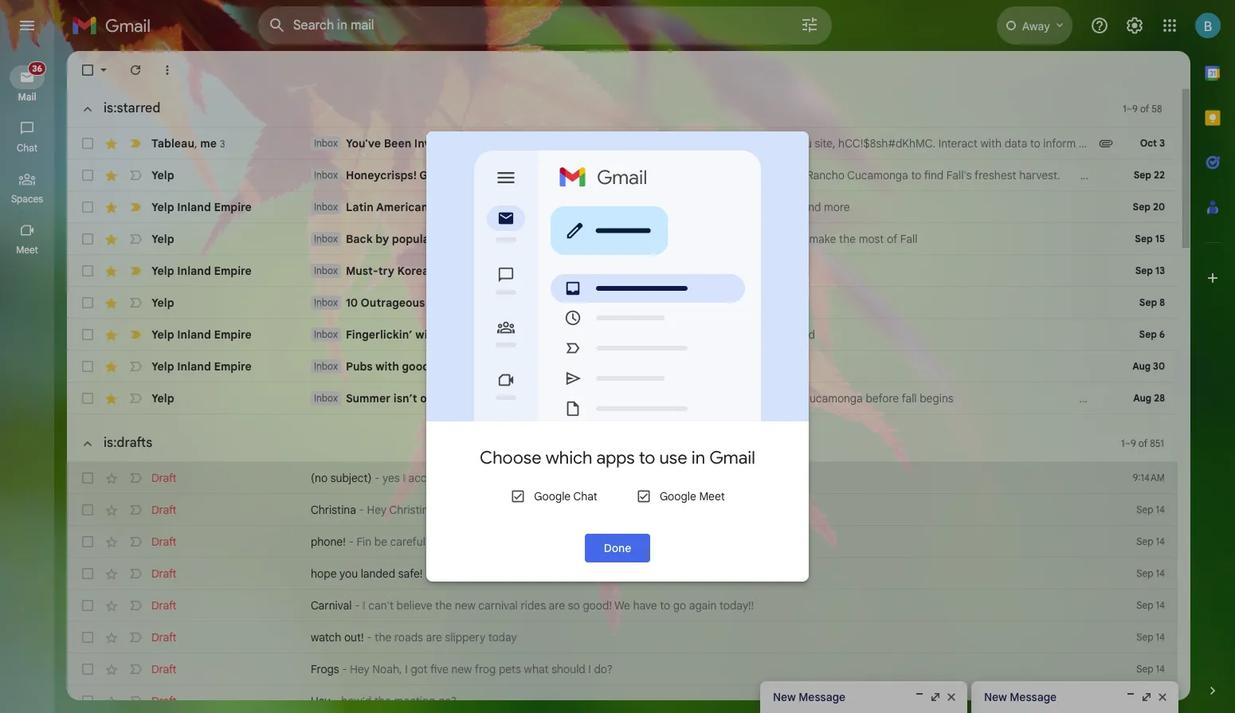 Task type: vqa. For each thing, say whether or not it's contained in the screenshot.
You.
no



Task type: locate. For each thing, give the bounding box(es) containing it.
0 horizontal spatial chat
[[17, 142, 37, 154]]

1 vertical spatial 9
[[1131, 437, 1136, 449]]

3 yelp from the top
[[151, 232, 174, 246]]

inbox inside inbox pubs with good vibes in inland empire
[[314, 360, 338, 372]]

5 draft from the top
[[151, 598, 177, 613]]

1 horizontal spatial what
[[552, 296, 577, 310]]

9 not important switch from the top
[[127, 566, 143, 582]]

discover up enjoy
[[537, 232, 581, 246]]

0 vertical spatial aug
[[1132, 360, 1151, 372]]

1 horizontal spatial more
[[824, 200, 850, 214]]

gmail
[[709, 447, 755, 469]]

12 not important switch from the top
[[127, 661, 143, 677]]

with right "pubs"
[[375, 359, 399, 374]]

1 vertical spatial meats,
[[631, 264, 665, 278]]

subject)
[[330, 471, 372, 485]]

frog
[[475, 662, 496, 676]]

0 horizontal spatial most
[[637, 391, 662, 406]]

invitation!
[[466, 471, 515, 485]]

pumpkins!
[[497, 168, 554, 182]]

2 vertical spatial hey
[[311, 694, 330, 708]]

10 not important switch from the top
[[127, 598, 143, 614]]

days
[[723, 391, 746, 406]]

0 vertical spatial new
[[609, 232, 630, 246]]

– left 58
[[1126, 102, 1132, 114]]

not important switch for 14th row from the bottom of the 'main content' containing is:starred
[[127, 231, 143, 247]]

7 sep 14 from the top
[[1136, 695, 1165, 707]]

the left roads
[[375, 630, 392, 645]]

advanced search options image
[[794, 9, 825, 41]]

0 vertical spatial most
[[859, 232, 884, 246]]

fare,
[[745, 359, 768, 374]]

6 draft from the top
[[151, 630, 177, 645]]

tab list
[[1190, 51, 1235, 656]]

not important switch
[[127, 167, 143, 183], [127, 231, 143, 247], [127, 295, 143, 311], [127, 359, 143, 374], [127, 390, 143, 406], [127, 470, 143, 486], [127, 502, 143, 518], [127, 534, 143, 550], [127, 566, 143, 582], [127, 598, 143, 614], [127, 629, 143, 645], [127, 661, 143, 677], [127, 693, 143, 709]]

discover down grab
[[571, 200, 615, 214]]

snag
[[563, 359, 589, 374]]

0 vertical spatial hey
[[367, 503, 387, 517]]

tableau left 'me'
[[151, 136, 194, 150]]

3 sep 14 from the top
[[1136, 567, 1165, 579]]

1 draft from the top
[[151, 471, 177, 485]]

0 vertical spatial with
[[980, 136, 1002, 151]]

2 sep 14 from the top
[[1136, 535, 1165, 547]]

1 sep 14 from the top
[[1136, 504, 1165, 516]]

0 vertical spatial –
[[1126, 102, 1132, 114]]

1 data from the left
[[1004, 136, 1027, 151]]

cloud
[[514, 136, 546, 151]]

7 not important switch from the top
[[127, 502, 143, 518]]

sep 14 for hope you landed safe! - hows the weather in chicago?
[[1136, 567, 1165, 579]]

in right days
[[749, 391, 758, 406]]

meet down spaces heading
[[16, 244, 38, 256]]

yelp inland empire for fingerlickin'
[[151, 327, 252, 342]]

0 horizontal spatial rancho
[[681, 232, 719, 246]]

in up vibes
[[450, 327, 460, 342]]

0 vertical spatial chat
[[17, 142, 37, 154]]

1 horizontal spatial so
[[640, 503, 652, 517]]

cucamonga left before
[[802, 391, 863, 406]]

8
[[1159, 296, 1165, 308]]

1 left 58
[[1123, 102, 1126, 114]]

1 vertical spatial make
[[587, 391, 614, 406]]

draft for watch out!
[[151, 630, 177, 645]]

0 horizontal spatial so
[[568, 598, 580, 613]]

spaces heading
[[0, 193, 54, 206]]

wings
[[415, 327, 447, 342], [627, 327, 656, 342]]

1 horizontal spatial 3
[[1159, 137, 1165, 149]]

hr
[[554, 503, 569, 517]]

2 google from the left
[[660, 489, 696, 504]]

spots
[[764, 168, 792, 182]]

10 row from the top
[[67, 462, 1178, 494]]

inbox inside inbox you've been invited to tableau cloud - james peterson has invited you to join the tableau site, hcc!$8sh#dkhmc.  interact with data to inform your decisions. customize data
[[314, 137, 338, 149]]

0 vertical spatial make
[[809, 232, 836, 246]]

most for fall͏
[[859, 232, 884, 246]]

food
[[438, 264, 463, 278]]

i right yes
[[403, 471, 405, 485]]

tableau , me 3
[[151, 136, 225, 150]]

1
[[1123, 102, 1126, 114], [1121, 437, 1125, 449]]

5 not important switch from the top
[[127, 390, 143, 406]]

hey left noah,
[[350, 662, 370, 676]]

phone! - fin be careful! you forgot your phone behind
[[311, 535, 581, 549]]

1 summer from the left
[[346, 391, 391, 406]]

popular
[[392, 232, 434, 246]]

6 14 from the top
[[1156, 663, 1165, 675]]

– for is:starred
[[1126, 102, 1132, 114]]

2 important because you marked it as important. switch from the top
[[127, 199, 143, 215]]

3 inbox from the top
[[314, 201, 338, 213]]

you right hope
[[339, 567, 358, 581]]

6 sep 14 from the top
[[1136, 663, 1165, 675]]

a left "pizza"
[[580, 296, 586, 310]]

order
[[548, 327, 578, 342]]

go-
[[633, 232, 651, 246]]

inbox for must-
[[314, 265, 338, 276]]

draft for carnival
[[151, 598, 177, 613]]

most for summer
[[637, 391, 662, 406]]

aug left "30" on the bottom right of the page
[[1132, 360, 1151, 372]]

0 vertical spatial 1
[[1123, 102, 1126, 114]]

brad right fare,
[[771, 359, 795, 374]]

honeycrisps! gourds! giant pumpkins!
[[346, 168, 556, 182]]

1 horizontal spatial data
[[1213, 136, 1235, 151]]

0 horizontal spatial more
[[763, 264, 789, 278]]

2 3 from the left
[[220, 137, 225, 149]]

3 14 from the top
[[1156, 567, 1165, 579]]

in right "pizza"
[[618, 296, 627, 310]]

0 horizontal spatial a
[[580, 296, 586, 310]]

1 not important switch from the top
[[127, 167, 143, 183]]

i left do?
[[588, 662, 591, 676]]

͏͏
[[1072, 168, 1075, 182], [1086, 168, 1089, 182], [1100, 168, 1103, 182], [1114, 168, 1117, 182], [1129, 168, 1132, 182], [1143, 168, 1146, 182], [1157, 168, 1160, 182], [1172, 168, 1174, 182], [1186, 168, 1189, 182], [929, 232, 932, 246], [943, 232, 946, 246], [957, 232, 960, 246], [972, 232, 975, 246], [986, 232, 989, 246], [1000, 232, 1003, 246], [1015, 232, 1017, 246], [1029, 232, 1032, 246], [1043, 232, 1046, 246], [1057, 232, 1060, 246], [1072, 232, 1074, 246], [744, 296, 747, 310], [758, 296, 761, 310], [787, 296, 790, 310], [815, 296, 818, 310], [844, 296, 847, 310], [921, 296, 924, 310], [965, 391, 968, 406], [979, 391, 982, 406], [993, 391, 996, 406], [1008, 391, 1011, 406], [1022, 391, 1025, 406], [1036, 391, 1039, 406], [1051, 391, 1053, 406], [1065, 391, 1068, 406], [1079, 391, 1082, 406], [1093, 391, 1096, 406]]

hey up be
[[367, 503, 387, 517]]

peterson
[[593, 136, 638, 151]]

- left from
[[478, 391, 483, 406]]

1 vertical spatial 1
[[1121, 437, 1125, 449]]

rancho down snag a booth and enjoy classic pub fare, brad ͏ ͏ ͏ ͏ ͏ ͏ ͏ ͏ ͏ ͏ ͏ ͏ ͏ ͏ ͏  ͏ ͏ ͏ ͏ ͏ ͏ ͏ ͏ ͏ ͏ ͏ ͏ ͏ ͏ ͏ ͏ ͏ ͏ ͏ ͏ ͏ ͏ ͏ ͏ ͏ ͏ ͏ ͏ ͏ ͏ ͏ ͏ ͏ ͏ ͏ ͏ ͏ ͏  ͏ ͏ ͏ ͏ ͏ ͏ ͏ ͏ ͏ ͏ ͏ ͏ ͏ ͏ ͏ ͏ ͏ ͏ ͏ ͏ ͏ ͏ ͏ ͏ ͏
[[761, 391, 799, 406]]

1 horizontal spatial chat
[[573, 489, 597, 504]]

your left info at the left bottom of the page
[[494, 503, 516, 517]]

7 draft from the top
[[151, 662, 177, 676]]

– for is:drafts
[[1125, 437, 1131, 449]]

to left join at the right
[[719, 136, 729, 151]]

4 inbox from the top
[[314, 233, 338, 245]]

wings right some
[[627, 327, 656, 342]]

14 for frogs - hey noah, i got five new frog pets what should i do?
[[1156, 663, 1165, 675]]

inbox left back
[[314, 233, 338, 245]]

yelp inland empire for latin
[[151, 200, 252, 214]]

main content
[[67, 51, 1235, 713]]

0 vertical spatial meet
[[16, 244, 38, 256]]

summer down classic
[[678, 391, 720, 406]]

important because you marked it as important. switch
[[127, 135, 143, 151], [127, 199, 143, 215], [127, 263, 143, 279], [127, 327, 143, 343]]

mail, chat and meet are enabled. image
[[474, 151, 761, 431]]

0 vertical spatial so
[[640, 503, 652, 517]]

0 horizontal spatial 3
[[220, 137, 225, 149]]

3 important because you marked it as important. switch from the top
[[127, 263, 143, 279]]

inbox inside inbox latin american cuisine in inland empire - discover cuban sandwiches, brazilian meats, and more ͏ ͏ ͏ ͏ ͏ ͏ ͏ ͏ ͏ ͏ ͏  ͏ ͏ ͏ ͏ ͏ ͏ ͏ ͏ ͏ ͏ ͏ ͏ ͏ ͏ ͏ ͏ ͏ ͏ ͏ ͏ ͏ ͏ ͏ ͏ ͏ ͏ ͏ ͏ ͏ ͏ ͏ ͏ ͏ ͏ ͏ ͏ ͏ ͏  ͏ ͏ ͏ ͏ ͏ ͏ ͏ ͏ ͏ ͏ ͏ ͏ ͏ ͏ ͏ ͏ ͏ ͏ ͏ ͏ ͏ ͏ ͏ ͏ ͏
[[314, 201, 338, 213]]

14 for watch out! - the roads are slippery today
[[1156, 631, 1165, 643]]

inbox left honeycrisps!
[[314, 169, 338, 181]]

aug 30
[[1132, 360, 1165, 372]]

the right "believe"
[[435, 598, 452, 613]]

13 not important switch from the top
[[127, 693, 143, 709]]

2 draft from the top
[[151, 503, 177, 517]]

2 14 from the top
[[1156, 535, 1165, 547]]

5 yelp from the top
[[151, 296, 174, 310]]

tableau up giant
[[469, 136, 512, 151]]

inbox left must-
[[314, 265, 338, 276]]

more up - discover your new go-tos in rancho cucamonga that make the most of fall͏ ͏  ͏ ͏ ͏ ͏͏ ͏ ͏ ͏ ͏ ͏͏ ͏ ͏ ͏ ͏ ͏͏ ͏ ͏ ͏ ͏ ͏͏ ͏ ͏ ͏ ͏ ͏͏ ͏ ͏ ͏ ͏ ͏͏ ͏ ͏ ͏ ͏ ͏͏  ͏ ͏ ͏ ͏ ͏͏ ͏ ͏ ͏ ͏ ͏͏ ͏ ͏ ͏ ͏ ͏͏ ͏ ͏ ͏ ͏ ͏͏ ͏ ͏ ͏ ͏
[[824, 200, 850, 214]]

0 horizontal spatial summer
[[346, 391, 391, 406]]

0 horizontal spatial with
[[375, 359, 399, 374]]

7 row from the top
[[67, 319, 1178, 351]]

1 horizontal spatial you
[[431, 535, 449, 549]]

1 vertical spatial new
[[455, 598, 475, 613]]

google for google meet
[[660, 489, 696, 504]]

2 summer from the left
[[678, 391, 720, 406]]

inbox left you've
[[314, 137, 338, 149]]

and left other
[[659, 327, 678, 342]]

meet heading
[[0, 244, 54, 257]]

invited
[[414, 136, 452, 151]]

not important switch for 14th row
[[127, 598, 143, 614]]

0 horizontal spatial meats,
[[631, 264, 665, 278]]

2 yelp from the top
[[151, 200, 174, 214]]

pizzas
[[428, 296, 462, 310]]

0 horizontal spatial google
[[534, 489, 571, 504]]

not important switch for tenth row from the top
[[127, 470, 143, 486]]

sandwiches,
[[654, 200, 716, 214]]

8 inbox from the top
[[314, 360, 338, 372]]

frogs - hey noah, i got five new frog pets what should i do?
[[311, 662, 612, 676]]

2 yelp inland empire from the top
[[151, 264, 252, 278]]

inbox left "pubs"
[[314, 360, 338, 372]]

2 horizontal spatial you
[[698, 136, 716, 151]]

new up slippery
[[455, 598, 475, 613]]

1 google from the left
[[534, 489, 571, 504]]

1 horizontal spatial tableau
[[469, 136, 512, 151]]

chat heading
[[0, 142, 54, 155]]

to left use
[[639, 447, 655, 469]]

7 yelp from the top
[[151, 359, 174, 374]]

refresh image
[[127, 62, 143, 78]]

yelp inland empire
[[151, 200, 252, 214], [151, 264, 252, 278], [151, 327, 252, 342], [151, 359, 252, 374]]

most left fall͏
[[859, 232, 884, 246]]

3 draft from the top
[[151, 535, 177, 549]]

hey - how'd the meeting go?
[[311, 694, 457, 708]]

inland
[[177, 200, 211, 214], [485, 200, 519, 214], [177, 264, 211, 278], [479, 264, 513, 278], [177, 327, 211, 342], [463, 327, 496, 342], [177, 359, 211, 374], [477, 359, 511, 374]]

what right pets
[[524, 662, 549, 676]]

7 inbox from the top
[[314, 328, 338, 340]]

fingerlickin'
[[346, 327, 413, 342]]

of
[[1140, 102, 1149, 114], [887, 232, 897, 246], [665, 391, 675, 406], [1138, 437, 1147, 449]]

and right veggies, on the top
[[741, 264, 760, 278]]

- left how'd
[[333, 694, 338, 708]]

chat inside heading
[[17, 142, 37, 154]]

info
[[519, 503, 538, 517]]

6 inbox from the top
[[314, 296, 338, 308]]

rancho down site,
[[806, 168, 845, 182]]

new left go-
[[609, 232, 630, 246]]

6
[[1159, 328, 1165, 340]]

1 vertical spatial meet
[[699, 489, 725, 504]]

harvest.͏
[[1019, 168, 1060, 182]]

6 not important switch from the top
[[127, 470, 143, 486]]

2 horizontal spatial a
[[630, 296, 636, 310]]

1 horizontal spatial meet
[[699, 489, 725, 504]]

1 horizontal spatial most
[[859, 232, 884, 246]]

1 vertical spatial most
[[637, 391, 662, 406]]

8 not important switch from the top
[[127, 534, 143, 550]]

9 left 851
[[1131, 437, 1136, 449]]

1 horizontal spatial wings
[[627, 327, 656, 342]]

forgot
[[452, 535, 483, 549]]

11 not important switch from the top
[[127, 629, 143, 645]]

by
[[376, 232, 389, 246]]

phone
[[511, 535, 543, 549]]

watch out! - the roads are slippery today
[[311, 630, 517, 645]]

0 vertical spatial are
[[549, 598, 565, 613]]

frogs
[[311, 662, 339, 676]]

fall͏
[[900, 232, 917, 246]]

decisions.
[[1104, 136, 1155, 151]]

- right christina
[[359, 503, 364, 517]]

you right invited
[[698, 136, 716, 151]]

851
[[1150, 437, 1164, 449]]

inbox inside inbox must-try korean food in inland empire - enjoy tender meats, crisp veggies, and more ͏ ͏ ͏ ͏ ͏ ͏ ͏ ͏ ͏ ͏ ͏ ͏ ͏ ͏ ͏ ͏  ͏ ͏ ͏ ͏ ͏ ͏ ͏ ͏ ͏ ͏ ͏ ͏ ͏ ͏ ͏ ͏ ͏ ͏ ͏ ͏ ͏ ͏ ͏ ͏ ͏ ͏ ͏ ͏ ͏ ͏ ͏ ͏ ͏ ͏ ͏ ͏ ͏ ͏  ͏ ͏ ͏ ͏ ͏ ͏ ͏ ͏ ͏ ͏ ͏ ͏ ͏ ͏ ͏ ͏ ͏ ͏ ͏ ͏ ͏ ͏ ͏ ͏ ͏
[[314, 265, 338, 276]]

- want to see what a pizza in a cone looks like? ͏ ͏ ͏ ͏ ͏ ͏ ͏ ͏ ͏ ͏͏ ͏ ͏ ͏ ͏  ͏͏ ͏ ͏ ͏ ͏ ͏ ͏ ͏ ͏ ͏ ͏͏ ͏ ͏ ͏ ͏ ͏ ͏ ͏ ͏ ͏ ͏͏ ͏ ͏ ͏ ͏ ͏ ͏ ͏ ͏ ͏ ͏͏ ͏ ͏ ͏ ͏ ͏  ͏ ͏ ͏ ͏ ͏ ͏ ͏ ͏ ͏ ͏ ͏ ͏ ͏ ͏ ͏ ͏ ͏ ͏ ͏ ͏ ͏ ͏͏ ͏ ͏
[[478, 296, 930, 310]]

- right out!
[[367, 630, 372, 645]]

0 horizontal spatial data
[[1004, 136, 1027, 151]]

4 14 from the top
[[1156, 599, 1165, 611]]

1 yelp inland empire from the top
[[151, 200, 252, 214]]

are right rides
[[549, 598, 565, 613]]

should
[[552, 662, 585, 676]]

choose which apps to use in gmail dialog
[[426, 131, 809, 582]]

1 3 from the left
[[1159, 137, 1165, 149]]

has
[[641, 136, 659, 151]]

inbox for latin
[[314, 201, 338, 213]]

inbox left "isn't"
[[314, 392, 338, 404]]

5 sep 14 from the top
[[1136, 631, 1165, 643]]

1 yelp from the top
[[151, 168, 174, 182]]

5 14 from the top
[[1156, 631, 1165, 643]]

1 vertical spatial rancho
[[681, 232, 719, 246]]

8 draft from the top
[[151, 694, 177, 708]]

from
[[486, 391, 512, 406]]

1 – 9 of 58
[[1123, 102, 1162, 114]]

hey down frogs
[[311, 694, 330, 708]]

today
[[488, 630, 517, 645]]

1 horizontal spatial google
[[660, 489, 696, 504]]

1 horizontal spatial meats,
[[765, 200, 799, 214]]

a left cone
[[630, 296, 636, 310]]

Search in mail search field
[[258, 6, 832, 45]]

been
[[384, 136, 411, 151]]

9 inbox from the top
[[314, 392, 338, 404]]

- left enjoy
[[556, 264, 562, 278]]

inbox for pubs
[[314, 360, 338, 372]]

10
[[346, 296, 358, 310]]

summer
[[346, 391, 391, 406], [678, 391, 720, 406]]

1 vertical spatial aug
[[1133, 392, 1151, 404]]

2 vertical spatial rancho
[[761, 391, 799, 406]]

accept
[[408, 471, 443, 485]]

1 vertical spatial what
[[524, 662, 549, 676]]

of down enjoy in the bottom right of the page
[[665, 391, 675, 406]]

in right use
[[691, 447, 705, 469]]

and up - discover your new go-tos in rancho cucamonga that make the most of fall͏ ͏  ͏ ͏ ͏ ͏͏ ͏ ͏ ͏ ͏ ͏͏ ͏ ͏ ͏ ͏ ͏͏ ͏ ͏ ͏ ͏ ͏͏ ͏ ͏ ͏ ͏ ͏͏ ͏ ͏ ͏ ͏ ͏͏ ͏ ͏ ͏ ͏ ͏͏  ͏ ͏ ͏ ͏ ͏͏ ͏ ͏ ͏ ͏ ͏͏ ͏ ͏ ͏ ͏ ͏͏ ͏ ͏ ͏ ͏ ͏͏ ͏ ͏ ͏ ͏
[[802, 200, 821, 214]]

weather
[[484, 567, 525, 581]]

navigation containing mail
[[0, 51, 56, 713]]

4 yelp inland empire from the top
[[151, 359, 252, 374]]

1 vertical spatial are
[[426, 630, 442, 645]]

to
[[455, 136, 466, 151], [719, 136, 729, 151], [1030, 136, 1040, 151], [911, 168, 921, 182], [518, 296, 528, 310], [546, 391, 556, 406], [639, 447, 655, 469], [541, 503, 552, 517], [660, 598, 670, 613]]

sep 6
[[1139, 328, 1165, 340]]

hey for hey noah, i got five new frog pets what should i do?
[[350, 662, 370, 676]]

inbox for you've
[[314, 137, 338, 149]]

so left 'much,'
[[640, 503, 652, 517]]

4 draft from the top
[[151, 567, 177, 581]]

1 horizontal spatial make
[[809, 232, 836, 246]]

important because you marked it as important. switch for latin american cuisine in inland empire
[[127, 199, 143, 215]]

aug for aug 28
[[1133, 392, 1151, 404]]

chat down mail heading
[[17, 142, 37, 154]]

chat inside choose which apps to use in gmail dialog
[[573, 489, 597, 504]]

2 horizontal spatial tableau
[[772, 136, 812, 151]]

15 row from the top
[[67, 621, 1178, 653]]

🎃 image
[[556, 170, 570, 183]]

9 for is:drafts
[[1131, 437, 1136, 449]]

meats, up cone
[[631, 264, 665, 278]]

6 row from the top
[[67, 287, 1178, 319]]

in right spots
[[795, 168, 804, 182]]

mail
[[18, 91, 36, 103]]

data
[[1004, 136, 1027, 151], [1213, 136, 1235, 151]]

brad right over, on the bottom
[[450, 391, 475, 406]]

1 important because you marked it as important. switch from the top
[[127, 135, 143, 151]]

0 horizontal spatial wings
[[415, 327, 447, 342]]

1 row from the top
[[67, 127, 1235, 159]]

- grab your flannel. discover outdoor spots in rancho cucamonga to find  fall's freshest harvest.͏ ͏ ͏ ͏ ͏ ͏͏ ͏ ͏ ͏ ͏ ͏͏ ͏ ͏ ͏ ͏ ͏͏ ͏ ͏ ͏ ͏ ͏͏ ͏ ͏ ͏  ͏ ͏͏ ͏ ͏ ͏ ͏ ͏͏ ͏ ͏ ͏ ͏ ͏͏ ͏ ͏ ͏ ͏ ͏͏ ͏ ͏ ͏ ͏ ͏͏ ͏
[[570, 168, 1192, 182]]

make right bbq,
[[587, 391, 614, 406]]

0 vertical spatial you
[[698, 136, 716, 151]]

9 row from the top
[[67, 382, 1178, 414]]

enjoy
[[564, 264, 592, 278]]

2 vertical spatial discover
[[537, 232, 581, 246]]

outdoor
[[721, 168, 761, 182]]

8 row from the top
[[67, 351, 1178, 382]]

settings image
[[1125, 16, 1144, 35]]

3 yelp inland empire from the top
[[151, 327, 252, 342]]

meet right 'much,'
[[699, 489, 725, 504]]

2 vertical spatial you
[[339, 567, 358, 581]]

4 not important switch from the top
[[127, 359, 143, 374]]

are right roads
[[426, 630, 442, 645]]

a right snag
[[591, 359, 598, 374]]

͏
[[1060, 168, 1063, 182], [1063, 168, 1066, 182], [1066, 168, 1069, 182], [1069, 168, 1072, 182], [1075, 168, 1077, 182], [1077, 168, 1080, 182], [1080, 168, 1083, 182], [1083, 168, 1086, 182], [1089, 168, 1092, 182], [1092, 168, 1094, 182], [1094, 168, 1097, 182], [1097, 168, 1100, 182], [1103, 168, 1106, 182], [1106, 168, 1109, 182], [1109, 168, 1112, 182], [1112, 168, 1114, 182], [1117, 168, 1120, 182], [1120, 168, 1123, 182], [1123, 168, 1126, 182], [1126, 168, 1129, 182], [1132, 168, 1134, 182], [1134, 168, 1137, 182], [1137, 168, 1140, 182], [1140, 168, 1143, 182], [1146, 168, 1149, 182], [1149, 168, 1152, 182], [1152, 168, 1154, 182], [1154, 168, 1157, 182], [1160, 168, 1163, 182], [1163, 168, 1166, 182], [1166, 168, 1169, 182], [1169, 168, 1172, 182], [1174, 168, 1177, 182], [1177, 168, 1180, 182], [1180, 168, 1183, 182], [1183, 168, 1186, 182], [1189, 168, 1192, 182], [850, 200, 853, 214], [853, 200, 856, 214], [856, 200, 858, 214], [858, 200, 861, 214], [861, 200, 864, 214], [864, 200, 867, 214], [867, 200, 870, 214], [870, 200, 873, 214], [873, 200, 876, 214], [876, 200, 878, 214], [878, 200, 881, 214], [881, 200, 884, 214], [884, 200, 887, 214], [887, 200, 890, 214], [890, 200, 893, 214], [893, 200, 896, 214], [896, 200, 898, 214], [898, 200, 901, 214], [901, 200, 904, 214], [904, 200, 907, 214], [907, 200, 910, 214], [910, 200, 913, 214], [913, 200, 916, 214], [916, 200, 918, 214], [918, 200, 921, 214], [921, 200, 924, 214], [924, 200, 927, 214], [927, 200, 930, 214], [930, 200, 933, 214], [933, 200, 936, 214], [936, 200, 938, 214], [938, 200, 941, 214], [941, 200, 944, 214], [944, 200, 947, 214], [947, 200, 950, 214], [950, 200, 953, 214], [953, 200, 956, 214], [956, 200, 958, 214], [958, 200, 961, 214], [961, 200, 964, 214], [964, 200, 967, 214], [967, 200, 970, 214], [970, 200, 973, 214], [973, 200, 976, 214], [976, 200, 978, 214], [978, 200, 981, 214], [981, 200, 984, 214], [984, 200, 987, 214], [987, 200, 990, 214], [990, 200, 993, 214], [993, 200, 996, 214], [996, 200, 998, 214], [998, 200, 1001, 214], [1001, 200, 1004, 214], [1004, 200, 1007, 214], [1007, 200, 1010, 214], [1010, 200, 1013, 214], [1013, 200, 1016, 214], [1016, 200, 1018, 214], [1018, 200, 1021, 214], [1021, 200, 1024, 214], [1024, 200, 1027, 214], [1027, 200, 1030, 214], [1030, 200, 1033, 214], [1033, 200, 1036, 214], [1035, 200, 1038, 214], [1038, 200, 1041, 214], [1041, 200, 1044, 214], [1044, 200, 1047, 214], [1047, 200, 1050, 214], [1050, 200, 1053, 214], [1053, 200, 1055, 214], [1055, 200, 1058, 214], [1058, 200, 1061, 214], [917, 232, 920, 246], [920, 232, 923, 246], [923, 232, 926, 246], [926, 232, 929, 246], [932, 232, 935, 246], [935, 232, 937, 246], [937, 232, 940, 246], [940, 232, 943, 246], [946, 232, 949, 246], [949, 232, 952, 246], [952, 232, 955, 246], [955, 232, 957, 246], [960, 232, 963, 246], [963, 232, 966, 246], [966, 232, 969, 246], [969, 232, 972, 246], [975, 232, 977, 246], [977, 232, 980, 246], [980, 232, 983, 246], [983, 232, 986, 246], [989, 232, 992, 246], [992, 232, 995, 246], [995, 232, 997, 246], [997, 232, 1000, 246], [1003, 232, 1006, 246], [1006, 232, 1009, 246], [1009, 232, 1012, 246], [1012, 232, 1015, 246], [1017, 232, 1020, 246], [1020, 232, 1023, 246], [1023, 232, 1026, 246], [1026, 232, 1029, 246], [1032, 232, 1035, 246], [1034, 232, 1037, 246], [1037, 232, 1040, 246], [1040, 232, 1043, 246], [1046, 232, 1049, 246], [1049, 232, 1052, 246], [1052, 232, 1054, 246], [1054, 232, 1057, 246], [1060, 232, 1063, 246], [1063, 232, 1066, 246], [1066, 232, 1069, 246], [1069, 232, 1072, 246], [1074, 232, 1077, 246], [1077, 232, 1080, 246], [1080, 232, 1083, 246], [1083, 232, 1086, 246], [789, 264, 791, 278], [791, 264, 794, 278], [794, 264, 797, 278], [797, 264, 800, 278], [800, 264, 803, 278], [803, 264, 806, 278], [806, 264, 809, 278], [809, 264, 811, 278], [811, 264, 814, 278], [814, 264, 817, 278], [817, 264, 820, 278], [820, 264, 823, 278], [823, 264, 826, 278], [826, 264, 829, 278], [829, 264, 831, 278], [831, 264, 834, 278], [834, 264, 837, 278], [837, 264, 840, 278], [840, 264, 843, 278], [843, 264, 846, 278], [846, 264, 849, 278], [849, 264, 851, 278], [851, 264, 854, 278], [854, 264, 857, 278], [857, 264, 860, 278], [860, 264, 863, 278], [863, 264, 866, 278], [866, 264, 869, 278], [869, 264, 871, 278], [871, 264, 874, 278], [874, 264, 877, 278], [877, 264, 880, 278], [880, 264, 883, 278], [883, 264, 886, 278], [886, 264, 888, 278], [888, 264, 891, 278], [891, 264, 894, 278], [894, 264, 897, 278], [897, 264, 900, 278], [900, 264, 903, 278], [903, 264, 906, 278], [906, 264, 908, 278], [908, 264, 911, 278], [911, 264, 914, 278], [914, 264, 917, 278], [917, 264, 920, 278], [920, 264, 923, 278], [923, 264, 926, 278], [926, 264, 928, 278], [928, 264, 931, 278], [931, 264, 934, 278], [934, 264, 937, 278], [937, 264, 940, 278], [940, 264, 943, 278], [943, 264, 946, 278], [946, 264, 948, 278], [948, 264, 951, 278], [951, 264, 954, 278], [954, 264, 957, 278], [957, 264, 960, 278], [960, 264, 963, 278], [963, 264, 966, 278], [966, 264, 968, 278], [968, 264, 971, 278], [971, 264, 974, 278], [974, 264, 977, 278], [977, 264, 980, 278], [980, 264, 983, 278], [983, 264, 986, 278], [986, 264, 988, 278], [988, 264, 991, 278], [991, 264, 994, 278], [994, 264, 997, 278], [997, 264, 1000, 278], [1000, 264, 1003, 278], [1003, 264, 1006, 278], [1006, 264, 1008, 278], [1008, 264, 1011, 278], [1011, 264, 1014, 278], [718, 296, 721, 310], [721, 296, 724, 310], [724, 296, 727, 310], [727, 296, 730, 310], [730, 296, 733, 310], [733, 296, 736, 310], [736, 296, 738, 310], [738, 296, 741, 310], [741, 296, 744, 310], [747, 296, 750, 310], [750, 296, 753, 310], [753, 296, 756, 310], [756, 296, 758, 310], [761, 296, 764, 310], [764, 296, 767, 310], [767, 296, 770, 310], [770, 296, 773, 310], [773, 296, 776, 310], [776, 296, 778, 310], [778, 296, 781, 310], [781, 296, 784, 310], [784, 296, 787, 310], [790, 296, 793, 310], [793, 296, 796, 310], [795, 296, 798, 310], [798, 296, 801, 310], [801, 296, 804, 310], [804, 296, 807, 310], [807, 296, 810, 310], [810, 296, 813, 310], [813, 296, 815, 310], [818, 296, 821, 310], [821, 296, 824, 310], [824, 296, 827, 310], [827, 296, 830, 310], [830, 296, 833, 310], [833, 296, 835, 310], [835, 296, 838, 310], [838, 296, 841, 310], [841, 296, 844, 310], [847, 296, 850, 310], [850, 296, 853, 310], [853, 296, 855, 310], [855, 296, 858, 310], [858, 296, 861, 310], [861, 296, 864, 310], [864, 296, 867, 310], [867, 296, 870, 310], [870, 296, 873, 310], [873, 296, 875, 310], [875, 296, 878, 310], [878, 296, 881, 310], [881, 296, 884, 310], [884, 296, 887, 310], [887, 296, 890, 310], [890, 296, 893, 310], [893, 296, 895, 310], [895, 296, 898, 310], [898, 296, 901, 310], [901, 296, 904, 310], [904, 296, 907, 310], [907, 296, 910, 310], [910, 296, 913, 310], [913, 296, 915, 310], [915, 296, 918, 310], [918, 296, 921, 310], [924, 296, 927, 310], [927, 296, 930, 310], [815, 327, 818, 342], [818, 327, 821, 342], [821, 327, 824, 342], [824, 327, 826, 342], [826, 327, 829, 342], [829, 327, 832, 342], [832, 327, 835, 342], [835, 327, 838, 342], [838, 327, 841, 342], [841, 327, 844, 342], [844, 327, 846, 342], [846, 327, 849, 342], [849, 327, 852, 342], [852, 327, 855, 342], [855, 327, 858, 342], [858, 327, 861, 342], [861, 327, 864, 342], [863, 327, 866, 342], [866, 327, 869, 342], [869, 327, 872, 342], [872, 327, 875, 342], [875, 327, 878, 342], [878, 327, 881, 342], [881, 327, 884, 342], [883, 327, 886, 342], [886, 327, 889, 342], [889, 327, 892, 342], [892, 327, 895, 342], [895, 327, 898, 342], [898, 327, 901, 342], [901, 327, 903, 342], [903, 327, 906, 342], [906, 327, 909, 342], [909, 327, 912, 342], [912, 327, 915, 342], [915, 327, 918, 342], [918, 327, 921, 342], [921, 327, 923, 342], [923, 327, 926, 342], [926, 327, 929, 342], [929, 327, 932, 342], [932, 327, 935, 342], [935, 327, 938, 342], [938, 327, 941, 342], [941, 327, 943, 342], [943, 327, 946, 342], [946, 327, 949, 342], [949, 327, 952, 342], [952, 327, 955, 342], [955, 327, 958, 342], [958, 327, 961, 342], [961, 327, 963, 342], [963, 327, 966, 342], [966, 327, 969, 342], [969, 327, 972, 342], [972, 327, 975, 342], [975, 327, 978, 342], [978, 327, 981, 342], [981, 327, 983, 342], [983, 327, 986, 342], [986, 327, 989, 342], [989, 327, 992, 342], [992, 327, 995, 342], [995, 327, 998, 342], [998, 327, 1001, 342], [1001, 327, 1003, 342], [1003, 327, 1006, 342], [1006, 327, 1009, 342], [1009, 327, 1012, 342], [1012, 327, 1015, 342], [1015, 327, 1018, 342], [1018, 327, 1021, 342], [1021, 327, 1023, 342], [1023, 327, 1026, 342], [1026, 327, 1029, 342], [1029, 327, 1032, 342], [795, 359, 797, 374], [797, 359, 800, 374], [800, 359, 803, 374], [803, 359, 806, 374], [806, 359, 809, 374], [809, 359, 812, 374], [812, 359, 815, 374], [815, 359, 817, 374], [817, 359, 820, 374], [820, 359, 823, 374], [823, 359, 826, 374], [826, 359, 829, 374], [829, 359, 832, 374], [832, 359, 835, 374], [835, 359, 837, 374], [837, 359, 840, 374], [840, 359, 843, 374], [843, 359, 846, 374], [846, 359, 849, 374], [849, 359, 852, 374], [852, 359, 855, 374], [855, 359, 857, 374], [857, 359, 860, 374], [860, 359, 863, 374], [863, 359, 866, 374], [866, 359, 869, 374], [869, 359, 872, 374], [872, 359, 875, 374], [875, 359, 877, 374], [877, 359, 880, 374], [880, 359, 883, 374], [883, 359, 886, 374], [886, 359, 889, 374], [889, 359, 892, 374], [892, 359, 895, 374], [895, 359, 897, 374], [897, 359, 900, 374], [900, 359, 903, 374], [903, 359, 906, 374], [906, 359, 909, 374], [909, 359, 912, 374], [912, 359, 915, 374], [915, 359, 917, 374], [917, 359, 920, 374], [920, 359, 923, 374], [923, 359, 926, 374], [926, 359, 929, 374], [929, 359, 932, 374], [932, 359, 935, 374], [935, 359, 937, 374], [937, 359, 940, 374], [940, 359, 943, 374], [943, 359, 946, 374], [946, 359, 949, 374], [949, 359, 952, 374], [952, 359, 955, 374], [955, 359, 957, 374], [957, 359, 960, 374], [960, 359, 963, 374], [963, 359, 966, 374], [966, 359, 969, 374], [969, 359, 972, 374], [972, 359, 975, 374], [975, 359, 977, 374], [977, 359, 980, 374], [980, 359, 983, 374], [983, 359, 986, 374], [986, 359, 989, 374], [989, 359, 992, 374], [992, 359, 995, 374], [995, 359, 997, 374], [997, 359, 1000, 374], [1000, 359, 1003, 374], [1003, 359, 1006, 374], [1006, 359, 1009, 374], [1009, 359, 1012, 374], [1012, 359, 1015, 374], [1014, 359, 1017, 374], [953, 391, 956, 406], [956, 391, 959, 406], [959, 391, 962, 406], [962, 391, 965, 406], [968, 391, 971, 406], [971, 391, 973, 406], [973, 391, 976, 406], [976, 391, 979, 406], [982, 391, 985, 406], [985, 391, 988, 406], [988, 391, 991, 406], [991, 391, 993, 406], [996, 391, 999, 406], [999, 391, 1002, 406], [1002, 391, 1005, 406], [1005, 391, 1008, 406], [1011, 391, 1013, 406], [1013, 391, 1016, 406], [1016, 391, 1019, 406], [1019, 391, 1022, 406], [1025, 391, 1028, 406], [1028, 391, 1031, 406], [1031, 391, 1033, 406], [1033, 391, 1036, 406], [1039, 391, 1042, 406], [1042, 391, 1045, 406], [1045, 391, 1048, 406], [1048, 391, 1051, 406], [1053, 391, 1056, 406], [1056, 391, 1059, 406], [1059, 391, 1062, 406], [1062, 391, 1065, 406], [1068, 391, 1071, 406], [1071, 391, 1073, 406], [1073, 391, 1076, 406], [1076, 391, 1079, 406], [1082, 391, 1085, 406], [1085, 391, 1088, 406], [1088, 391, 1091, 406], [1091, 391, 1093, 406], [1096, 391, 1099, 406], [1099, 391, 1102, 406]]

cone
[[639, 296, 664, 310]]

navigation
[[0, 51, 56, 713]]

inbox for summer
[[314, 392, 338, 404]]

1 vertical spatial chat
[[573, 489, 597, 504]]

data right customize
[[1213, 136, 1235, 151]]

site,
[[815, 136, 835, 151]]

inbox
[[314, 137, 338, 149], [314, 169, 338, 181], [314, 201, 338, 213], [314, 233, 338, 245], [314, 265, 338, 276], [314, 296, 338, 308], [314, 328, 338, 340], [314, 360, 338, 372], [314, 392, 338, 404]]

2 data from the left
[[1213, 136, 1235, 151]]

main content containing is:starred
[[67, 51, 1235, 713]]

0 horizontal spatial make
[[587, 391, 614, 406]]

2 horizontal spatial rancho
[[806, 168, 845, 182]]

back by popular demand: fall!
[[346, 232, 512, 246]]

the right how'd
[[374, 694, 391, 708]]

tender
[[595, 264, 628, 278]]

veggies,
[[696, 264, 738, 278]]

30
[[1153, 360, 1165, 372]]

5 inbox from the top
[[314, 265, 338, 276]]

parks
[[515, 391, 543, 406]]

in right "cuisine"
[[472, 200, 482, 214]]

latin
[[346, 200, 374, 214]]

0 vertical spatial 9
[[1132, 102, 1138, 114]]

1 vertical spatial more
[[763, 264, 789, 278]]

more down that
[[763, 264, 789, 278]]

crisp
[[668, 264, 693, 278]]

is:drafts
[[104, 435, 152, 451]]

sep 15
[[1135, 233, 1165, 245]]

data up freshest
[[1004, 136, 1027, 151]]

0 horizontal spatial meet
[[16, 244, 38, 256]]

1 inbox from the top
[[314, 137, 338, 149]]

1 left 851
[[1121, 437, 1125, 449]]

3 right oct
[[1159, 137, 1165, 149]]

0 vertical spatial more
[[824, 200, 850, 214]]

4 row from the top
[[67, 223, 1178, 255]]

3 not important switch from the top
[[127, 295, 143, 311]]

9 left 58
[[1132, 102, 1138, 114]]

2 not important switch from the top
[[127, 231, 143, 247]]

inbox inside inbox fingerlickin' wings in inland empire - order up some wings and other game day eats, brad ͏ ͏ ͏ ͏ ͏ ͏ ͏ ͏ ͏ ͏ ͏ ͏ ͏  ͏ ͏ ͏ ͏ ͏ ͏ ͏ ͏ ͏ ͏ ͏ ͏ ͏ ͏ ͏ ͏ ͏ ͏ ͏ ͏ ͏ ͏ ͏ ͏ ͏ ͏ ͏ ͏ ͏ ͏ ͏ ͏ ͏ ͏ ͏ ͏ ͏ ͏  ͏ ͏ ͏ ͏ ͏ ͏ ͏ ͏ ͏ ͏ ͏ ͏ ͏ ͏ ͏ ͏ ͏ ͏ ͏ ͏ ͏ ͏ ͏ ͏ ͏
[[314, 328, 338, 340]]

meet inside choose which apps to use in gmail dialog
[[699, 489, 725, 504]]

pets
[[499, 662, 521, 676]]

sep 14 for christina - hey christina, send over your info to hr asap! thanks so much, brad
[[1136, 504, 1165, 516]]

1 vertical spatial –
[[1125, 437, 1131, 449]]

2 wings from the left
[[627, 327, 656, 342]]

4 important because you marked it as important. switch from the top
[[127, 327, 143, 343]]

14 for christina - hey christina, send over your info to hr asap! thanks so much, brad
[[1156, 504, 1165, 516]]

done button
[[585, 534, 650, 563]]

i left got
[[405, 662, 408, 676]]

booth
[[600, 359, 631, 374]]

inbox inside "inbox summer isn't over, brad - from parks to bbq, make the most of summer days in rancho cucamonga before  fall begins͏ ͏ ͏ ͏ ͏ ͏͏ ͏ ͏ ͏ ͏ ͏͏ ͏ ͏ ͏ ͏ ͏͏ ͏ ͏ ͏ ͏ ͏͏ ͏ ͏ ͏ ͏ ͏͏ ͏ ͏ ͏ ͏  ͏͏ ͏ ͏ ͏ ͏ ͏͏ ͏ ͏ ͏ ͏ ͏͏ ͏ ͏ ͏ ͏ ͏͏ ͏ ͏ ͏ ͏ ͏͏ ͏ ͏"
[[314, 392, 338, 404]]

1 vertical spatial you
[[431, 535, 449, 549]]

cucamonga down brazilian
[[722, 232, 783, 246]]

summer down "pubs"
[[346, 391, 391, 406]]

1 vertical spatial hey
[[350, 662, 370, 676]]

1 horizontal spatial are
[[549, 598, 565, 613]]

1 vertical spatial with
[[375, 359, 399, 374]]

must-
[[346, 264, 378, 278]]

4 sep 14 from the top
[[1136, 599, 1165, 611]]

tableau left site,
[[772, 136, 812, 151]]

phone!
[[311, 535, 346, 549]]

today!!
[[720, 598, 754, 613]]

1 14 from the top
[[1156, 504, 1165, 516]]

14 for carnival - i can't believe the new carnival rides are so good! we have to go again  today!!
[[1156, 599, 1165, 611]]

make right that
[[809, 232, 836, 246]]

aug left 28
[[1133, 392, 1151, 404]]

row
[[67, 127, 1235, 159], [67, 159, 1192, 191], [67, 191, 1178, 223], [67, 223, 1178, 255], [67, 255, 1178, 287], [67, 287, 1178, 319], [67, 319, 1178, 351], [67, 351, 1178, 382], [67, 382, 1178, 414], [67, 462, 1178, 494], [67, 494, 1178, 526], [67, 526, 1178, 558], [67, 558, 1178, 590], [67, 590, 1178, 621], [67, 621, 1178, 653], [67, 653, 1178, 685], [67, 685, 1178, 713]]

1 horizontal spatial summer
[[678, 391, 720, 406]]



Task type: describe. For each thing, give the bounding box(es) containing it.
done
[[604, 541, 631, 555]]

looks
[[666, 296, 693, 310]]

landed
[[361, 567, 395, 581]]

not important switch for ninth row from the top of the 'main content' containing is:starred
[[127, 390, 143, 406]]

giant
[[465, 168, 494, 182]]

which
[[546, 447, 592, 469]]

the down the booth
[[617, 391, 634, 406]]

how'd
[[341, 694, 372, 708]]

thanks
[[601, 503, 638, 517]]

your right forgot
[[486, 535, 509, 549]]

not important switch for 10th row from the bottom
[[127, 359, 143, 374]]

3 inside tableau , me 3
[[220, 137, 225, 149]]

flannel.
[[634, 168, 671, 182]]

your up tender
[[584, 232, 606, 246]]

11 row from the top
[[67, 494, 1178, 526]]

search in mail image
[[263, 11, 292, 40]]

8 yelp from the top
[[151, 391, 174, 406]]

make for that
[[809, 232, 836, 246]]

0 horizontal spatial you
[[339, 567, 358, 581]]

draft for frogs
[[151, 662, 177, 676]]

important because you marked it as important. switch for fingerlickin' wings in inland empire
[[127, 327, 143, 343]]

not important switch for 6th row from the bottom
[[127, 534, 143, 550]]

your right inform
[[1079, 136, 1101, 151]]

brad right eats,
[[791, 327, 815, 342]]

28
[[1154, 392, 1165, 404]]

begins͏
[[920, 391, 953, 406]]

sep 14 for carnival - i can't believe the new carnival rides are so good! we have to go again  today!!
[[1136, 599, 1165, 611]]

of left fall͏
[[887, 232, 897, 246]]

inform
[[1043, 136, 1076, 151]]

mail heading
[[0, 91, 54, 104]]

58
[[1152, 102, 1162, 114]]

christina
[[311, 503, 356, 517]]

in right tos
[[669, 232, 678, 246]]

is:starred
[[104, 100, 160, 116]]

google for google chat
[[534, 489, 571, 504]]

not important switch for seventh row from the bottom of the 'main content' containing is:starred
[[127, 502, 143, 518]]

- left order
[[540, 327, 545, 342]]

draft for phone!
[[151, 535, 177, 549]]

0 horizontal spatial what
[[524, 662, 549, 676]]

choose which apps to use in gmail
[[480, 447, 755, 469]]

make for bbq,
[[587, 391, 614, 406]]

choose
[[480, 447, 541, 469]]

12 row from the top
[[67, 526, 1178, 558]]

go?
[[438, 694, 457, 708]]

2 inbox from the top
[[314, 169, 338, 181]]

1 horizontal spatial with
[[980, 136, 1002, 151]]

brazilian
[[719, 200, 762, 214]]

- right 🍕 image
[[481, 296, 486, 310]]

got
[[411, 662, 428, 676]]

do?
[[594, 662, 612, 676]]

hcc!$8sh#dkhmc.
[[838, 136, 936, 151]]

careful!
[[390, 535, 428, 549]]

1 – 9 of 851
[[1121, 437, 1164, 449]]

i left can't on the bottom of page
[[363, 598, 366, 613]]

isn't
[[393, 391, 417, 406]]

22
[[1154, 169, 1165, 181]]

important because you marked it as important. switch for must-try korean food in inland empire
[[127, 263, 143, 279]]

up
[[580, 327, 593, 342]]

2 row from the top
[[67, 159, 1192, 191]]

before
[[866, 391, 899, 406]]

inbox pubs with good vibes in inland empire
[[314, 359, 552, 374]]

over
[[469, 503, 491, 517]]

yelp inland empire for pubs
[[151, 359, 252, 374]]

again
[[689, 598, 717, 613]]

pizza
[[589, 296, 615, 310]]

outrageous
[[361, 296, 425, 310]]

to inside dialog
[[639, 447, 655, 469]]

tos
[[651, 232, 667, 246]]

16 row from the top
[[67, 653, 1178, 685]]

1 vertical spatial so
[[568, 598, 580, 613]]

0 vertical spatial what
[[552, 296, 577, 310]]

draft for hope you landed safe!
[[151, 567, 177, 581]]

interact
[[938, 136, 977, 151]]

17 row from the top
[[67, 685, 1178, 713]]

gourds!
[[419, 168, 462, 182]]

to right the invited
[[455, 136, 466, 151]]

is:drafts button
[[72, 427, 159, 459]]

brad right 'much,'
[[689, 503, 713, 517]]

in inside dialog
[[691, 447, 705, 469]]

the right that
[[839, 232, 856, 246]]

over,
[[420, 391, 447, 406]]

in right food
[[466, 264, 476, 278]]

yelp inland empire for must-
[[151, 264, 252, 278]]

behind
[[546, 535, 581, 549]]

invited
[[662, 136, 695, 151]]

asap!
[[572, 503, 599, 517]]

14 for phone! - fin be careful! you forgot your phone behind
[[1156, 535, 1165, 547]]

your right grab
[[608, 168, 631, 182]]

fin
[[357, 535, 371, 549]]

christina - hey christina, send over your info to hr asap! thanks so much, brad
[[311, 503, 713, 517]]

1 horizontal spatial rancho
[[761, 391, 799, 406]]

1 wings from the left
[[415, 327, 447, 342]]

good!
[[583, 598, 612, 613]]

1 vertical spatial discover
[[571, 200, 615, 214]]

carnival - i can't believe the new carnival rides are so good! we have to go again  today!!
[[311, 598, 754, 613]]

0 vertical spatial meats,
[[765, 200, 799, 214]]

- right 🎃 icon
[[573, 168, 578, 182]]

to left inform
[[1030, 136, 1040, 151]]

draft for (no subject)
[[151, 471, 177, 485]]

grab
[[581, 168, 606, 182]]

2 vertical spatial new
[[451, 662, 472, 676]]

5 row from the top
[[67, 255, 1178, 287]]

9:14 am
[[1133, 472, 1165, 484]]

0 horizontal spatial tableau
[[151, 136, 194, 150]]

of left 851
[[1138, 437, 1147, 449]]

james
[[557, 136, 590, 151]]

hey for hey christina, send over your info to hr asap! thanks so much, brad
[[367, 503, 387, 517]]

cuisine
[[431, 200, 470, 214]]

0 vertical spatial cucamonga
[[847, 168, 908, 182]]

- down 🎃 icon
[[563, 200, 568, 214]]

be
[[374, 535, 387, 549]]

inbox for fingerlickin'
[[314, 328, 338, 340]]

14 for hope you landed safe! - hows the weather in chicago?
[[1156, 567, 1165, 579]]

- right safe!
[[426, 567, 431, 581]]

6 yelp from the top
[[151, 327, 174, 342]]

yes
[[383, 471, 400, 485]]

- right cloud
[[549, 136, 554, 151]]

- left can't on the bottom of page
[[355, 598, 360, 613]]

draft for christina
[[151, 503, 177, 517]]

not important switch for second row
[[127, 167, 143, 183]]

that
[[786, 232, 806, 246]]

1 for is:drafts
[[1121, 437, 1125, 449]]

demand:
[[437, 232, 484, 246]]

- right 🍂 icon
[[529, 232, 534, 246]]

inbox latin american cuisine in inland empire - discover cuban sandwiches, brazilian meats, and more ͏ ͏ ͏ ͏ ͏ ͏ ͏ ͏ ͏ ͏ ͏  ͏ ͏ ͏ ͏ ͏ ͏ ͏ ͏ ͏ ͏ ͏ ͏ ͏ ͏ ͏ ͏ ͏ ͏ ͏ ͏ ͏ ͏ ͏ ͏ ͏ ͏ ͏ ͏ ͏ ͏ ͏ ͏ ͏ ͏ ͏ ͏ ͏ ͏  ͏ ͏ ͏ ͏ ͏ ͏ ͏ ͏ ͏ ͏ ͏ ͏ ͏ ͏ ͏ ͏ ͏ ͏ ͏ ͏ ͏ ͏ ͏ ͏ ͏
[[314, 200, 1061, 214]]

aug 28
[[1133, 392, 1165, 404]]

to left bbq,
[[546, 391, 556, 406]]

draft for hey
[[151, 694, 177, 708]]

not important switch for 2nd row from the bottom of the 'main content' containing is:starred
[[127, 661, 143, 677]]

(no subject) - yes i accept the invitation!
[[311, 471, 515, 485]]

aug for aug 30
[[1132, 360, 1151, 372]]

13 row from the top
[[67, 558, 1178, 590]]

🍂 image
[[512, 233, 526, 247]]

have
[[633, 598, 657, 613]]

inbox summer isn't over, brad - from parks to bbq, make the most of summer days in rancho cucamonga before  fall begins͏ ͏ ͏ ͏ ͏ ͏͏ ͏ ͏ ͏ ͏ ͏͏ ͏ ͏ ͏ ͏ ͏͏ ͏ ͏ ͏ ͏ ͏͏ ͏ ͏ ͏ ͏ ͏͏ ͏ ͏ ͏ ͏  ͏͏ ͏ ͏ ͏ ͏ ͏͏ ͏ ͏ ͏ ͏ ͏͏ ͏ ͏ ͏ ͏ ͏͏ ͏ ͏ ͏ ͏ ͏͏ ͏ ͏
[[314, 391, 1102, 406]]

go
[[673, 598, 686, 613]]

try
[[378, 264, 394, 278]]

2 vertical spatial cucamonga
[[802, 391, 863, 406]]

1 for is:starred
[[1123, 102, 1126, 114]]

like?
[[696, 296, 718, 310]]

sep 14 for phone! - fin be careful! you forgot your phone behind
[[1136, 535, 1165, 547]]

0 vertical spatial rancho
[[806, 168, 845, 182]]

- left "fin"
[[349, 535, 354, 549]]

3 row from the top
[[67, 191, 1178, 223]]

14 row from the top
[[67, 590, 1178, 621]]

9 for is:starred
[[1132, 102, 1138, 114]]

of left 58
[[1140, 102, 1149, 114]]

the right accept
[[446, 471, 463, 485]]

classic
[[685, 359, 720, 374]]

eats,
[[763, 327, 788, 342]]

to left see
[[518, 296, 528, 310]]

in right vibes
[[465, 359, 475, 374]]

not important switch for 12th row from the bottom of the 'main content' containing is:starred
[[127, 295, 143, 311]]

0 horizontal spatial are
[[426, 630, 442, 645]]

we
[[614, 598, 630, 613]]

sep 14 for frogs - hey noah, i got five new frog pets what should i do?
[[1136, 663, 1165, 675]]

- left yes
[[375, 471, 380, 485]]

want
[[489, 296, 515, 310]]

15
[[1155, 233, 1165, 245]]

sep 14 for watch out! - the roads are slippery today
[[1136, 631, 1165, 643]]

1 vertical spatial cucamonga
[[722, 232, 783, 246]]

freshest
[[974, 168, 1016, 182]]

in right "weather"
[[528, 567, 537, 581]]

not important switch for 13th row from the top of the 'main content' containing is:starred
[[127, 566, 143, 582]]

vibes
[[432, 359, 462, 374]]

apps
[[596, 447, 635, 469]]

7 14 from the top
[[1156, 695, 1165, 707]]

mail, 36 unread messages image
[[27, 65, 45, 80]]

4 yelp from the top
[[151, 264, 174, 278]]

not important switch for 15th row from the top
[[127, 629, 143, 645]]

- right frogs
[[342, 662, 347, 676]]

to left find
[[911, 168, 921, 182]]

cuban
[[618, 200, 651, 214]]

0 vertical spatial discover
[[674, 168, 718, 182]]

the right hows
[[464, 567, 481, 581]]

fall
[[902, 391, 917, 406]]

you've
[[346, 136, 381, 151]]

row containing tableau
[[67, 127, 1235, 159]]

🍕 image
[[465, 297, 478, 311]]

game
[[711, 327, 739, 342]]

to left go
[[660, 598, 670, 613]]

the right join at the right
[[753, 136, 770, 151]]

and left enjoy in the bottom right of the page
[[633, 359, 653, 374]]

out!
[[344, 630, 364, 645]]

to left hr
[[541, 503, 552, 517]]

not important switch for 17th row from the top
[[127, 693, 143, 709]]

meet inside heading
[[16, 244, 38, 256]]

important because you marked it as important. switch for you've been invited to tableau cloud
[[127, 135, 143, 151]]

noah,
[[372, 662, 402, 676]]

spaces
[[11, 193, 43, 205]]

1 horizontal spatial a
[[591, 359, 598, 374]]

fall's
[[946, 168, 972, 182]]

10 outrageous pizzas
[[346, 296, 465, 310]]



